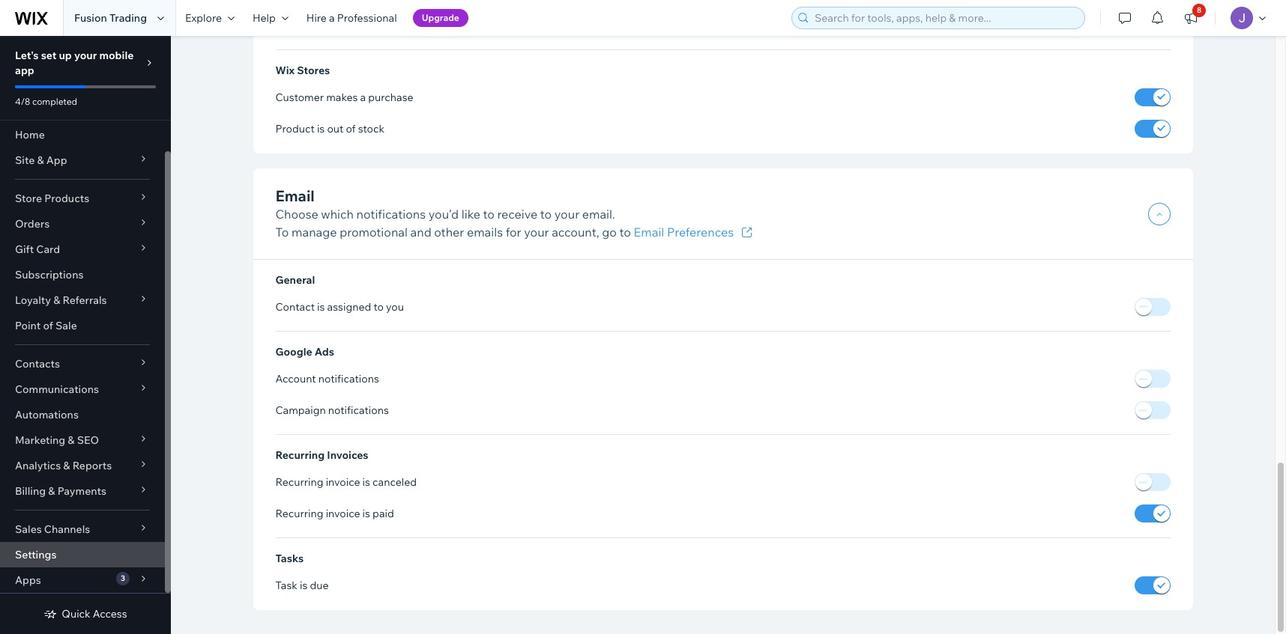 Task type: locate. For each thing, give the bounding box(es) containing it.
contacts
[[15, 358, 60, 371]]

8
[[1197, 5, 1202, 15]]

notifications
[[356, 207, 426, 222], [318, 373, 379, 386], [328, 404, 389, 417]]

point of sale
[[15, 319, 77, 333]]

of right the out
[[346, 122, 356, 136]]

a right makes
[[360, 91, 366, 104]]

Search for tools, apps, help & more... field
[[810, 7, 1080, 28]]

& for analytics
[[63, 459, 70, 473]]

is
[[317, 122, 325, 136], [317, 300, 325, 314], [362, 476, 370, 490], [362, 507, 370, 521], [300, 580, 308, 593]]

your
[[74, 49, 97, 62], [554, 207, 579, 222], [524, 225, 549, 240]]

your inside email choose which notifications you'd like to receive to your email.
[[554, 207, 579, 222]]

notifications for account notifications
[[318, 373, 379, 386]]

0 horizontal spatial email
[[275, 187, 315, 205]]

1 vertical spatial invoice
[[326, 507, 360, 521]]

& left seo
[[68, 434, 75, 447]]

your right up at the top
[[74, 49, 97, 62]]

analytics & reports
[[15, 459, 112, 473]]

email for email preferences
[[634, 225, 664, 240]]

1 horizontal spatial email
[[634, 225, 664, 240]]

0 vertical spatial a
[[329, 11, 335, 25]]

card
[[36, 243, 60, 256]]

notifications up promotional
[[356, 207, 426, 222]]

email preferences link
[[634, 223, 756, 241]]

& right site
[[37, 154, 44, 167]]

products
[[44, 192, 89, 205]]

trading
[[109, 11, 147, 25]]

marketing & seo button
[[0, 428, 165, 453]]

referrals
[[63, 294, 107, 307]]

notifications up campaign notifications
[[318, 373, 379, 386]]

& right loyalty at the left of page
[[53, 294, 60, 307]]

0 vertical spatial invoice
[[326, 476, 360, 490]]

product
[[275, 122, 315, 136]]

0 horizontal spatial of
[[43, 319, 53, 333]]

& for loyalty
[[53, 294, 60, 307]]

0 vertical spatial of
[[346, 122, 356, 136]]

1 vertical spatial of
[[43, 319, 53, 333]]

other
[[434, 225, 464, 240]]

reports
[[72, 459, 112, 473]]

and
[[410, 225, 431, 240]]

email preferences
[[634, 225, 734, 240]]

point
[[15, 319, 41, 333]]

fusion trading
[[74, 11, 147, 25]]

your right 'for'
[[524, 225, 549, 240]]

2 vertical spatial your
[[524, 225, 549, 240]]

is right contact
[[317, 300, 325, 314]]

customer
[[275, 91, 324, 104]]

1 recurring from the top
[[275, 449, 325, 463]]

settings
[[15, 549, 57, 562]]

app
[[15, 64, 34, 77]]

task is due
[[275, 580, 329, 593]]

campaign notifications
[[275, 404, 389, 417]]

email for email choose which notifications you'd like to receive to your email.
[[275, 187, 315, 205]]

0 vertical spatial notifications
[[356, 207, 426, 222]]

invoices
[[327, 449, 368, 463]]

1 horizontal spatial of
[[346, 122, 356, 136]]

loyalty & referrals
[[15, 294, 107, 307]]

you'd
[[429, 207, 459, 222]]

1 vertical spatial notifications
[[318, 373, 379, 386]]

assigned
[[327, 300, 371, 314]]

& right billing
[[48, 485, 55, 498]]

help button
[[244, 0, 297, 36]]

8 button
[[1174, 0, 1207, 36]]

email
[[275, 187, 315, 205], [634, 225, 664, 240]]

google ads
[[275, 346, 334, 359]]

& left reports
[[63, 459, 70, 473]]

email.
[[582, 207, 615, 222]]

contact
[[275, 300, 315, 314]]

sidebar element
[[0, 36, 171, 635]]

email right 'go'
[[634, 225, 664, 240]]

seo
[[77, 434, 99, 447]]

email up choose
[[275, 187, 315, 205]]

1 horizontal spatial a
[[360, 91, 366, 104]]

marketing
[[15, 434, 65, 447]]

hire a professional link
[[297, 0, 406, 36]]

your up account,
[[554, 207, 579, 222]]

upgrade
[[422, 12, 459, 23]]

home link
[[0, 122, 165, 148]]

paid
[[373, 507, 394, 521]]

campaign
[[275, 404, 326, 417]]

sale
[[55, 319, 77, 333]]

preferences
[[667, 225, 734, 240]]

& inside popup button
[[63, 459, 70, 473]]

recurring down recurring invoices
[[275, 476, 323, 490]]

& for billing
[[48, 485, 55, 498]]

subscriptions
[[15, 268, 84, 282]]

email inside email preferences link
[[634, 225, 664, 240]]

of left sale
[[43, 319, 53, 333]]

1 vertical spatial email
[[634, 225, 664, 240]]

2 horizontal spatial your
[[554, 207, 579, 222]]

of
[[346, 122, 356, 136], [43, 319, 53, 333]]

is left paid
[[362, 507, 370, 521]]

store
[[15, 192, 42, 205]]

to right receive
[[540, 207, 552, 222]]

emails
[[467, 225, 503, 240]]

0 vertical spatial recurring
[[275, 449, 325, 463]]

3 recurring from the top
[[275, 507, 323, 521]]

quick access
[[62, 608, 127, 621]]

invoice down "recurring invoice is canceled"
[[326, 507, 360, 521]]

4/8
[[15, 96, 30, 107]]

site
[[15, 154, 35, 167]]

1 vertical spatial your
[[554, 207, 579, 222]]

1 vertical spatial recurring
[[275, 476, 323, 490]]

email inside email choose which notifications you'd like to receive to your email.
[[275, 187, 315, 205]]

point of sale link
[[0, 313, 165, 339]]

notifications down the account notifications
[[328, 404, 389, 417]]

is left due
[[300, 580, 308, 593]]

completed
[[32, 96, 77, 107]]

customer makes a purchase
[[275, 91, 413, 104]]

is left canceled
[[362, 476, 370, 490]]

for
[[506, 225, 521, 240]]

invoice down the invoices
[[326, 476, 360, 490]]

& for site
[[37, 154, 44, 167]]

upgrade button
[[413, 9, 468, 27]]

2 vertical spatial notifications
[[328, 404, 389, 417]]

2 vertical spatial recurring
[[275, 507, 323, 521]]

a right hire
[[329, 11, 335, 25]]

to right like
[[483, 207, 495, 222]]

wix
[[275, 64, 295, 77]]

0 vertical spatial email
[[275, 187, 315, 205]]

choose
[[275, 207, 318, 222]]

recurring up tasks
[[275, 507, 323, 521]]

is left the out
[[317, 122, 325, 136]]

2 recurring from the top
[[275, 476, 323, 490]]

recurring down campaign at the left bottom
[[275, 449, 325, 463]]

communications button
[[0, 377, 165, 402]]

2 invoice from the top
[[326, 507, 360, 521]]

home
[[15, 128, 45, 142]]

invoice
[[326, 476, 360, 490], [326, 507, 360, 521]]

0 vertical spatial your
[[74, 49, 97, 62]]

1 invoice from the top
[[326, 476, 360, 490]]

0 horizontal spatial your
[[74, 49, 97, 62]]

&
[[37, 154, 44, 167], [53, 294, 60, 307], [68, 434, 75, 447], [63, 459, 70, 473], [48, 485, 55, 498]]



Task type: describe. For each thing, give the bounding box(es) containing it.
sales
[[15, 523, 42, 537]]

recurring invoice is paid
[[275, 507, 394, 521]]

canceled
[[373, 476, 417, 490]]

notifications inside email choose which notifications you'd like to receive to your email.
[[356, 207, 426, 222]]

promotional
[[340, 225, 408, 240]]

sales channels
[[15, 523, 90, 537]]

contact is assigned to you
[[275, 300, 404, 314]]

1 vertical spatial a
[[360, 91, 366, 104]]

invoice for canceled
[[326, 476, 360, 490]]

recurring invoices
[[275, 449, 368, 463]]

contacts button
[[0, 352, 165, 377]]

hire
[[306, 11, 327, 25]]

out
[[327, 122, 344, 136]]

1 horizontal spatial your
[[524, 225, 549, 240]]

stores
[[297, 64, 330, 77]]

orders
[[15, 217, 50, 231]]

settings link
[[0, 543, 165, 568]]

manage
[[292, 225, 337, 240]]

general
[[275, 274, 315, 287]]

loyalty
[[15, 294, 51, 307]]

store products
[[15, 192, 89, 205]]

& for marketing
[[68, 434, 75, 447]]

apps
[[15, 574, 41, 588]]

gift
[[15, 243, 34, 256]]

is for due
[[300, 580, 308, 593]]

notifications for campaign notifications
[[328, 404, 389, 417]]

recurring for recurring invoice is paid
[[275, 507, 323, 521]]

google
[[275, 346, 312, 359]]

analytics & reports button
[[0, 453, 165, 479]]

4/8 completed
[[15, 96, 77, 107]]

makes
[[326, 91, 358, 104]]

account
[[275, 373, 316, 386]]

to left you
[[374, 300, 384, 314]]

billing
[[15, 485, 46, 498]]

recurring invoice is canceled
[[275, 476, 417, 490]]

is for assigned
[[317, 300, 325, 314]]

is for out
[[317, 122, 325, 136]]

fusion
[[74, 11, 107, 25]]

hire a professional
[[306, 11, 397, 25]]

3
[[121, 574, 125, 584]]

due
[[310, 580, 329, 593]]

quick access button
[[44, 608, 127, 621]]

sales channels button
[[0, 517, 165, 543]]

orders button
[[0, 211, 165, 237]]

to manage promotional and other emails for your account, go to
[[275, 225, 634, 240]]

ads
[[315, 346, 334, 359]]

stock
[[358, 122, 385, 136]]

which
[[321, 207, 354, 222]]

subscriptions link
[[0, 262, 165, 288]]

to right 'go'
[[620, 225, 631, 240]]

account,
[[552, 225, 599, 240]]

0 horizontal spatial a
[[329, 11, 335, 25]]

site & app
[[15, 154, 67, 167]]

of inside point of sale link
[[43, 319, 53, 333]]

marketing & seo
[[15, 434, 99, 447]]

recurring for recurring invoices
[[275, 449, 325, 463]]

receive
[[497, 207, 538, 222]]

quick
[[62, 608, 90, 621]]

app
[[46, 154, 67, 167]]

you
[[386, 300, 404, 314]]

account notifications
[[275, 373, 379, 386]]

explore
[[185, 11, 222, 25]]

access
[[93, 608, 127, 621]]

site & app button
[[0, 148, 165, 173]]

payments
[[57, 485, 106, 498]]

billing & payments button
[[0, 479, 165, 504]]

up
[[59, 49, 72, 62]]

recurring for recurring invoice is canceled
[[275, 476, 323, 490]]

help
[[253, 11, 276, 25]]

automations
[[15, 408, 79, 422]]

loyalty & referrals button
[[0, 288, 165, 313]]

gift card button
[[0, 237, 165, 262]]

professional
[[337, 11, 397, 25]]

let's
[[15, 49, 39, 62]]

communications
[[15, 383, 99, 396]]

wix stores
[[275, 64, 330, 77]]

invoice for paid
[[326, 507, 360, 521]]

go
[[602, 225, 617, 240]]

tasks
[[275, 553, 304, 566]]

gift card
[[15, 243, 60, 256]]

analytics
[[15, 459, 61, 473]]

your inside let's set up your mobile app
[[74, 49, 97, 62]]

product is out of stock
[[275, 122, 385, 136]]

set
[[41, 49, 56, 62]]

to
[[275, 225, 289, 240]]



Task type: vqa. For each thing, say whether or not it's contained in the screenshot.
that
no



